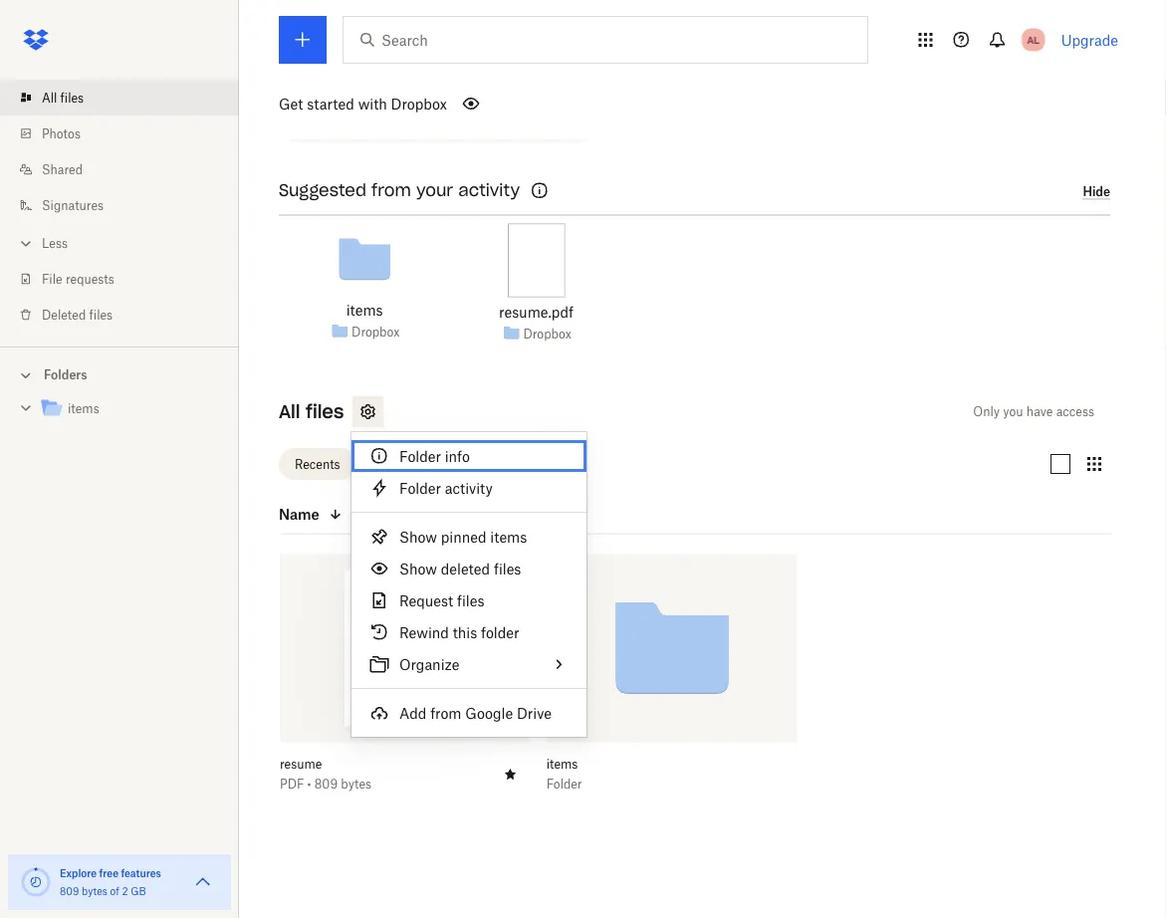 Task type: describe. For each thing, give the bounding box(es) containing it.
bytes for explore
[[82, 885, 107, 897]]

folder activity
[[399, 480, 493, 497]]

rewind this folder
[[399, 624, 519, 641]]

/resume.pdf image
[[508, 224, 565, 298]]

dropbox link for items
[[352, 322, 400, 342]]

name column header
[[279, 503, 478, 527]]

shared link
[[16, 151, 239, 187]]

2
[[122, 885, 128, 897]]

files inside list item
[[60, 90, 84, 105]]

folder for folder info
[[399, 448, 441, 465]]

show pinned items menu item
[[352, 521, 587, 553]]

1 on from the left
[[337, 46, 351, 61]]

folder settings image
[[356, 400, 380, 424]]

show for show pinned items
[[399, 528, 437, 545]]

dropbox for resume.pdf
[[523, 327, 571, 342]]

name button
[[279, 503, 446, 527]]

synced.
[[326, 66, 368, 81]]

files inside the install on desktop to work on files offline and stay synced.
[[466, 46, 489, 61]]

folder info menu item
[[352, 440, 587, 472]]

recents button
[[279, 449, 356, 481]]

only
[[973, 405, 1000, 420]]

desktop
[[354, 46, 399, 61]]

folder activity menu item
[[352, 472, 587, 504]]

all files list item
[[0, 80, 239, 116]]

upgrade link
[[1061, 31, 1118, 48]]

offline
[[492, 46, 528, 61]]

deleted
[[441, 560, 490, 577]]

starred
[[380, 457, 423, 472]]

1 horizontal spatial all files
[[279, 401, 344, 424]]

pinned
[[441, 528, 487, 545]]

file requests
[[42, 271, 114, 286]]

809 for explore
[[60, 885, 79, 897]]

less image
[[16, 234, 36, 253]]

deleted files link
[[16, 297, 239, 333]]

file requests link
[[16, 261, 239, 297]]

0 vertical spatial activity
[[458, 181, 520, 201]]

folders
[[44, 368, 87, 382]]

deleted files
[[42, 307, 113, 322]]

files inside menu item
[[494, 560, 521, 577]]

show pinned items
[[399, 528, 527, 545]]

stay
[[299, 66, 322, 81]]

explore free features 809 bytes of 2 gb
[[60, 867, 161, 897]]

request files menu item
[[352, 585, 587, 617]]

show deleted files
[[399, 560, 521, 577]]

files inside menu item
[[457, 592, 484, 609]]

your
[[416, 181, 453, 201]]

install
[[299, 46, 334, 61]]

suggested
[[279, 181, 366, 201]]

deleted
[[42, 307, 86, 322]]

show deleted files menu item
[[352, 553, 587, 585]]

google
[[465, 705, 513, 722]]

this
[[453, 624, 477, 641]]

1 vertical spatial all
[[279, 401, 300, 424]]

items folder
[[546, 757, 582, 792]]

to
[[402, 46, 414, 61]]

requests
[[66, 271, 114, 286]]

features
[[121, 867, 161, 879]]

dropbox down the install on desktop to work on files offline and stay synced.
[[391, 95, 447, 112]]

all files inside list item
[[42, 90, 84, 105]]

resume
[[280, 757, 322, 772]]

and
[[531, 46, 552, 61]]

signatures link
[[16, 187, 239, 223]]

dropbox for items
[[352, 325, 400, 340]]

only you have access
[[973, 405, 1095, 420]]

free
[[99, 867, 119, 879]]



Task type: locate. For each thing, give the bounding box(es) containing it.
809 down explore
[[60, 885, 79, 897]]

bytes left of at the left bottom of the page
[[82, 885, 107, 897]]

upgrade
[[1061, 31, 1118, 48]]

items inside items link
[[68, 401, 99, 416]]

1 horizontal spatial from
[[430, 705, 462, 722]]

dropbox link
[[352, 322, 400, 342], [523, 324, 571, 344]]

1 horizontal spatial bytes
[[341, 777, 372, 792]]

work
[[417, 46, 445, 61]]

folder down drive
[[546, 777, 582, 792]]

0 vertical spatial bytes
[[341, 777, 372, 792]]

pdf
[[280, 777, 304, 792]]

quota usage element
[[20, 867, 52, 898]]

items inside show pinned items menu item
[[490, 528, 527, 545]]

all files up photos
[[42, 90, 84, 105]]

list containing all files
[[0, 68, 239, 347]]

all files up recents
[[279, 401, 344, 424]]

photos link
[[16, 116, 239, 151]]

activity
[[458, 181, 520, 201], [445, 480, 493, 497]]

items inside items folder
[[546, 757, 578, 772]]

add from google drive menu item
[[352, 697, 587, 729]]

2 vertical spatial folder
[[546, 777, 582, 792]]

1 horizontal spatial dropbox link
[[523, 324, 571, 344]]

all files
[[42, 90, 84, 105], [279, 401, 344, 424]]

from for google
[[430, 705, 462, 722]]

1 vertical spatial bytes
[[82, 885, 107, 897]]

dropbox link for resume.pdf
[[523, 324, 571, 344]]

organize menu item
[[352, 648, 587, 680]]

get
[[279, 95, 303, 112]]

folder, items row
[[546, 555, 797, 807]]

started
[[307, 95, 354, 112]]

drive
[[517, 705, 552, 722]]

1 show from the top
[[399, 528, 437, 545]]

request files
[[399, 592, 484, 609]]

add from google drive
[[399, 705, 552, 722]]

folder down starred
[[399, 480, 441, 497]]

809 right •
[[315, 777, 338, 792]]

809 inside explore free features 809 bytes of 2 gb
[[60, 885, 79, 897]]

from for your
[[372, 181, 411, 201]]

0 vertical spatial from
[[372, 181, 411, 201]]

less
[[42, 236, 68, 250]]

1 vertical spatial all files
[[279, 401, 344, 424]]

1 vertical spatial items link
[[40, 396, 223, 423]]

activity right your at left
[[458, 181, 520, 201]]

folder
[[399, 448, 441, 465], [399, 480, 441, 497], [546, 777, 582, 792]]

items
[[346, 302, 383, 319], [68, 401, 99, 416], [490, 528, 527, 545], [546, 757, 578, 772]]

starred button
[[364, 449, 439, 481]]

file, resume.pdf row
[[280, 555, 531, 807]]

all up recents
[[279, 401, 300, 424]]

1 vertical spatial folder
[[399, 480, 441, 497]]

1 vertical spatial 809
[[60, 885, 79, 897]]

1 vertical spatial show
[[399, 560, 437, 577]]

bytes down resume "button"
[[341, 777, 372, 792]]

0 vertical spatial items link
[[346, 300, 383, 322]]

from inside menu item
[[430, 705, 462, 722]]

dropbox
[[391, 95, 447, 112], [352, 325, 400, 340], [523, 327, 571, 342]]

folder for folder activity
[[399, 480, 441, 497]]

items link
[[346, 300, 383, 322], [40, 396, 223, 423]]

files right deleted
[[89, 307, 113, 322]]

show
[[399, 528, 437, 545], [399, 560, 437, 577]]

show inside menu item
[[399, 528, 437, 545]]

809
[[315, 777, 338, 792], [60, 885, 79, 897]]

•
[[307, 777, 311, 792]]

rewind this folder menu item
[[352, 617, 587, 648]]

items button
[[546, 757, 753, 773]]

1 horizontal spatial on
[[448, 46, 462, 61]]

0 horizontal spatial from
[[372, 181, 411, 201]]

files up photos
[[60, 90, 84, 105]]

name
[[279, 507, 320, 523]]

809 inside resume pdf • 809 bytes
[[315, 777, 338, 792]]

from left your at left
[[372, 181, 411, 201]]

809 for resume
[[315, 777, 338, 792]]

0 vertical spatial folder
[[399, 448, 441, 465]]

list
[[0, 68, 239, 347]]

recents
[[295, 457, 340, 472]]

signatures
[[42, 198, 104, 213]]

dropbox down resume.pdf
[[523, 327, 571, 342]]

show for show deleted files
[[399, 560, 437, 577]]

add
[[399, 705, 427, 722]]

1 vertical spatial from
[[430, 705, 462, 722]]

0 horizontal spatial bytes
[[82, 885, 107, 897]]

show down the name column header
[[399, 528, 437, 545]]

folder info
[[399, 448, 470, 465]]

file
[[42, 271, 62, 286]]

dropbox link up folder settings icon
[[352, 322, 400, 342]]

0 horizontal spatial all
[[42, 90, 57, 105]]

0 horizontal spatial items link
[[40, 396, 223, 423]]

show up request
[[399, 560, 437, 577]]

dropbox link down resume.pdf
[[523, 324, 571, 344]]

0 horizontal spatial on
[[337, 46, 351, 61]]

dropbox up folder settings icon
[[352, 325, 400, 340]]

show inside menu item
[[399, 560, 437, 577]]

bytes inside explore free features 809 bytes of 2 gb
[[82, 885, 107, 897]]

organize
[[399, 656, 460, 673]]

bytes
[[341, 777, 372, 792], [82, 885, 107, 897]]

you
[[1003, 405, 1023, 420]]

2 show from the top
[[399, 560, 437, 577]]

0 vertical spatial show
[[399, 528, 437, 545]]

of
[[110, 885, 119, 897]]

request
[[399, 592, 453, 609]]

all files link
[[16, 80, 239, 116]]

folder left info at left
[[399, 448, 441, 465]]

files left folder settings icon
[[306, 401, 344, 424]]

from right add at left bottom
[[430, 705, 462, 722]]

all inside list item
[[42, 90, 57, 105]]

with
[[358, 95, 387, 112]]

suggested from your activity
[[279, 181, 520, 201]]

on right work
[[448, 46, 462, 61]]

bytes for resume
[[341, 777, 372, 792]]

have
[[1027, 405, 1053, 420]]

files left offline
[[466, 46, 489, 61]]

folders button
[[0, 360, 239, 389]]

shared
[[42, 162, 83, 177]]

files right deleted on the left bottom of page
[[494, 560, 521, 577]]

0 vertical spatial all files
[[42, 90, 84, 105]]

photos
[[42, 126, 81, 141]]

1 horizontal spatial items link
[[346, 300, 383, 322]]

rewind
[[399, 624, 449, 641]]

resume.pdf
[[499, 304, 574, 321]]

info
[[445, 448, 470, 465]]

0 horizontal spatial dropbox link
[[352, 322, 400, 342]]

access
[[1056, 405, 1095, 420]]

2 on from the left
[[448, 46, 462, 61]]

get started with dropbox
[[279, 95, 447, 112]]

explore
[[60, 867, 97, 879]]

0 vertical spatial 809
[[315, 777, 338, 792]]

0 vertical spatial all
[[42, 90, 57, 105]]

0 horizontal spatial all files
[[42, 90, 84, 105]]

files up rewind this folder menu item
[[457, 592, 484, 609]]

folder
[[481, 624, 519, 641]]

dropbox image
[[16, 20, 56, 60]]

install on desktop to work on files offline and stay synced.
[[299, 46, 552, 81]]

1 vertical spatial activity
[[445, 480, 493, 497]]

resume.pdf link
[[499, 302, 574, 324]]

on up synced.
[[337, 46, 351, 61]]

on
[[337, 46, 351, 61], [448, 46, 462, 61]]

activity inside menu item
[[445, 480, 493, 497]]

all up photos
[[42, 90, 57, 105]]

activity down folder info menu item
[[445, 480, 493, 497]]

files
[[466, 46, 489, 61], [60, 90, 84, 105], [89, 307, 113, 322], [306, 401, 344, 424], [494, 560, 521, 577], [457, 592, 484, 609]]

resume button
[[280, 757, 487, 773]]

1 horizontal spatial 809
[[315, 777, 338, 792]]

from
[[372, 181, 411, 201], [430, 705, 462, 722]]

folder inside row
[[546, 777, 582, 792]]

0 horizontal spatial 809
[[60, 885, 79, 897]]

all
[[42, 90, 57, 105], [279, 401, 300, 424]]

resume pdf • 809 bytes
[[280, 757, 372, 792]]

1 horizontal spatial all
[[279, 401, 300, 424]]

gb
[[131, 885, 146, 897]]

bytes inside resume pdf • 809 bytes
[[341, 777, 372, 792]]



Task type: vqa. For each thing, say whether or not it's contained in the screenshot.
'809' associated with resume
yes



